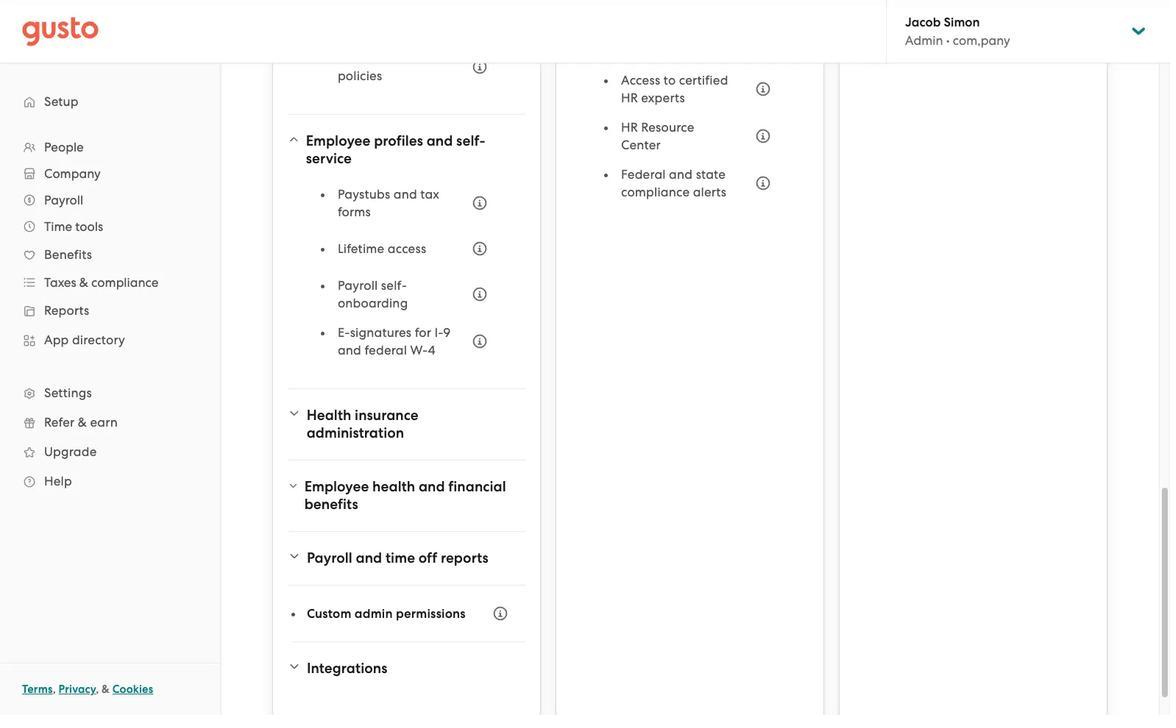 Task type: locate. For each thing, give the bounding box(es) containing it.
0 horizontal spatial off
[[397, 51, 414, 66]]

1 vertical spatial &
[[78, 415, 87, 430]]

upgrade
[[44, 445, 97, 459]]

0 vertical spatial payroll
[[44, 193, 83, 208]]

off left reports
[[419, 550, 438, 567]]

earn
[[90, 415, 118, 430]]

0 vertical spatial hr
[[621, 91, 638, 105]]

time tools button
[[15, 214, 205, 240]]

payroll inside "payroll and time off reports" dropdown button
[[307, 550, 353, 567]]

settings link
[[15, 380, 205, 406]]

terms link
[[22, 683, 53, 697]]

time
[[367, 51, 394, 66], [386, 550, 415, 567]]

reports
[[441, 550, 489, 567]]

1 vertical spatial time
[[386, 550, 415, 567]]

0 vertical spatial off
[[397, 51, 414, 66]]

payroll up onboarding
[[338, 278, 378, 293]]

payroll down benefits
[[307, 550, 353, 567]]

jacob
[[906, 15, 941, 30]]

employee up benefits
[[305, 479, 369, 496]]

employee
[[306, 133, 371, 149], [305, 479, 369, 496]]

&
[[79, 275, 88, 290], [78, 415, 87, 430], [102, 683, 110, 697]]

1 vertical spatial off
[[419, 550, 438, 567]]

1 horizontal spatial list
[[322, 186, 496, 371]]

1 horizontal spatial off
[[419, 550, 438, 567]]

& inside dropdown button
[[79, 275, 88, 290]]

employee up service
[[306, 133, 371, 149]]

state
[[696, 167, 726, 182]]

signatures
[[350, 325, 412, 340]]

& left cookies "button"
[[102, 683, 110, 697]]

onboarding
[[338, 296, 408, 311]]

settings
[[44, 386, 92, 401]]

company
[[44, 166, 101, 181]]

and left state
[[669, 167, 693, 182]]

2 vertical spatial &
[[102, 683, 110, 697]]

payroll
[[44, 193, 83, 208], [338, 278, 378, 293], [307, 550, 353, 567]]

payroll inside payroll self- onboarding
[[338, 278, 378, 293]]

employee health and financial benefits
[[305, 479, 506, 513]]

, left privacy "link"
[[53, 683, 56, 697]]

2 horizontal spatial list
[[605, 24, 780, 213]]

compliance up reports link
[[91, 275, 159, 290]]

self- inside employee profiles and self- service
[[457, 133, 486, 149]]

integrations
[[307, 660, 388, 677]]

list containing paystubs and tax forms
[[322, 186, 496, 371]]

1 vertical spatial employee
[[305, 479, 369, 496]]

experts
[[642, 91, 685, 105]]

0 vertical spatial time
[[367, 51, 394, 66]]

alerts
[[693, 185, 727, 200]]

payroll inside payroll dropdown button
[[44, 193, 83, 208]]

and down e-
[[338, 343, 362, 358]]

1 horizontal spatial ,
[[96, 683, 99, 697]]

0 horizontal spatial ,
[[53, 683, 56, 697]]

upgrade link
[[15, 439, 205, 465]]

federal
[[621, 167, 666, 182]]

time up policies
[[367, 51, 394, 66]]

certified
[[679, 73, 729, 88]]

integrations button
[[288, 652, 526, 687]]

time inside paid time off policies
[[367, 51, 394, 66]]

1 vertical spatial self-
[[381, 278, 407, 293]]

employee inside employee profiles and self- service
[[306, 133, 371, 149]]

company button
[[15, 161, 205, 187]]

service
[[306, 150, 352, 167]]

financial
[[449, 479, 506, 496]]

permissions
[[396, 606, 466, 622]]

and right health
[[419, 479, 445, 496]]

& right taxes
[[79, 275, 88, 290]]

and
[[427, 133, 453, 149], [669, 167, 693, 182], [394, 187, 417, 202], [338, 343, 362, 358], [419, 479, 445, 496], [356, 550, 382, 567]]

& for compliance
[[79, 275, 88, 290]]

, left cookies "button"
[[96, 683, 99, 697]]

hr up center
[[621, 120, 638, 135]]

payroll self- onboarding
[[338, 278, 408, 311]]

payroll button
[[15, 187, 205, 214]]

hr down access
[[621, 91, 638, 105]]

tools
[[75, 219, 103, 234]]

,
[[53, 683, 56, 697], [96, 683, 99, 697]]

privacy link
[[59, 683, 96, 697]]

employee profiles and self- service
[[306, 133, 486, 167]]

benefits link
[[15, 242, 205, 268]]

& for earn
[[78, 415, 87, 430]]

employee health and financial benefits button
[[288, 470, 526, 523]]

1 vertical spatial hr
[[621, 120, 638, 135]]

list containing access to certified hr experts
[[605, 24, 780, 213]]

paid
[[338, 51, 364, 66]]

off
[[397, 51, 414, 66], [419, 550, 438, 567]]

1 horizontal spatial self-
[[457, 133, 486, 149]]

and left tax
[[394, 187, 417, 202]]

payroll up "time"
[[44, 193, 83, 208]]

employee for benefits
[[305, 479, 369, 496]]

2 , from the left
[[96, 683, 99, 697]]

e-
[[338, 325, 350, 340]]

and right profiles
[[427, 133, 453, 149]]

self-
[[457, 133, 486, 149], [381, 278, 407, 293]]

setup link
[[15, 88, 205, 115]]

1 vertical spatial compliance
[[91, 275, 159, 290]]

& left earn
[[78, 415, 87, 430]]

0 vertical spatial &
[[79, 275, 88, 290]]

hr inside access to certified hr experts
[[621, 91, 638, 105]]

2 hr from the top
[[621, 120, 638, 135]]

2 vertical spatial payroll
[[307, 550, 353, 567]]

1 vertical spatial payroll
[[338, 278, 378, 293]]

self- right profiles
[[457, 133, 486, 149]]

app directory
[[44, 333, 125, 348]]

0 vertical spatial self-
[[457, 133, 486, 149]]

employee profiles and self- service button
[[288, 124, 526, 177]]

self- up onboarding
[[381, 278, 407, 293]]

0 vertical spatial employee
[[306, 133, 371, 149]]

0 horizontal spatial self-
[[381, 278, 407, 293]]

compliance
[[621, 185, 690, 200], [91, 275, 159, 290]]

time
[[44, 219, 72, 234]]

1 hr from the top
[[621, 91, 638, 105]]

1 horizontal spatial compliance
[[621, 185, 690, 200]]

health
[[373, 479, 415, 496]]

policies
[[338, 68, 382, 83]]

cookies button
[[112, 681, 153, 699]]

access to certified hr experts
[[621, 73, 729, 105]]

0 horizontal spatial compliance
[[91, 275, 159, 290]]

0 vertical spatial compliance
[[621, 185, 690, 200]]

profiles
[[374, 133, 423, 149]]

off right 'paid'
[[397, 51, 414, 66]]

time inside dropdown button
[[386, 550, 415, 567]]

admin
[[906, 33, 944, 48]]

0 horizontal spatial list
[[0, 134, 220, 496]]

taxes & compliance
[[44, 275, 159, 290]]

taxes & compliance button
[[15, 269, 205, 296]]

hr resource center
[[621, 120, 695, 152]]

compliance down federal
[[621, 185, 690, 200]]

and up the admin
[[356, 550, 382, 567]]

employee inside employee health and financial benefits
[[305, 479, 369, 496]]

list
[[605, 24, 780, 213], [0, 134, 220, 496], [322, 186, 496, 371]]

time up custom admin permissions
[[386, 550, 415, 567]]

simon
[[944, 15, 981, 30]]

and inside employee health and financial benefits
[[419, 479, 445, 496]]

hr
[[621, 91, 638, 105], [621, 120, 638, 135]]

taxes
[[44, 275, 76, 290]]

to
[[664, 73, 676, 88]]

benefits
[[44, 247, 92, 262]]



Task type: describe. For each thing, give the bounding box(es) containing it.
setup
[[44, 94, 79, 109]]

app
[[44, 333, 69, 348]]

compliance inside federal and state compliance alerts
[[621, 185, 690, 200]]

resource
[[642, 120, 695, 135]]

help link
[[15, 468, 205, 495]]

privacy
[[59, 683, 96, 697]]

terms , privacy , & cookies
[[22, 683, 153, 697]]

reports link
[[15, 297, 205, 324]]

custom admin permissions
[[307, 606, 466, 622]]

off inside paid time off policies
[[397, 51, 414, 66]]

i-
[[435, 325, 444, 340]]

w-
[[410, 343, 428, 358]]

list containing people
[[0, 134, 220, 496]]

home image
[[22, 17, 99, 46]]

paystubs
[[338, 187, 390, 202]]

tax
[[421, 187, 440, 202]]

health insurance administration button
[[288, 398, 526, 451]]

•
[[947, 33, 950, 48]]

e-signatures for i-9 and federal w-4
[[338, 325, 451, 358]]

refer & earn link
[[15, 409, 205, 436]]

custom
[[307, 606, 352, 622]]

app directory link
[[15, 327, 205, 353]]

and inside paystubs and tax forms
[[394, 187, 417, 202]]

1 , from the left
[[53, 683, 56, 697]]

payroll and time off reports
[[307, 550, 489, 567]]

cookies
[[112, 683, 153, 697]]

self- inside payroll self- onboarding
[[381, 278, 407, 293]]

and inside e-signatures for i-9 and federal w-4
[[338, 343, 362, 358]]

administration
[[307, 425, 404, 442]]

9
[[443, 325, 451, 340]]

off inside dropdown button
[[419, 550, 438, 567]]

for
[[415, 325, 432, 340]]

reports
[[44, 303, 89, 318]]

4
[[428, 343, 436, 358]]

terms
[[22, 683, 53, 697]]

paid time off policies
[[338, 51, 414, 83]]

access
[[388, 242, 427, 256]]

benefits
[[305, 496, 358, 513]]

federal and state compliance alerts
[[621, 167, 727, 200]]

time tools
[[44, 219, 103, 234]]

forms
[[338, 205, 371, 219]]

insurance
[[355, 407, 419, 424]]

directory
[[72, 333, 125, 348]]

refer & earn
[[44, 415, 118, 430]]

payroll and time off reports button
[[288, 541, 526, 577]]

employee for service
[[306, 133, 371, 149]]

help
[[44, 474, 72, 489]]

gusto navigation element
[[0, 63, 220, 520]]

health insurance administration
[[307, 407, 419, 442]]

payroll for payroll
[[44, 193, 83, 208]]

paystubs and tax forms
[[338, 187, 440, 219]]

access
[[621, 73, 661, 88]]

people
[[44, 140, 84, 155]]

lifetime access
[[338, 242, 427, 256]]

refer
[[44, 415, 75, 430]]

federal
[[365, 343, 407, 358]]

payroll for payroll and time off reports
[[307, 550, 353, 567]]

and inside employee profiles and self- service
[[427, 133, 453, 149]]

compliance inside dropdown button
[[91, 275, 159, 290]]

admin
[[355, 606, 393, 622]]

com,pany
[[953, 33, 1011, 48]]

lifetime
[[338, 242, 385, 256]]

center
[[621, 138, 661, 152]]

hr inside hr resource center
[[621, 120, 638, 135]]

jacob simon admin • com,pany
[[906, 15, 1011, 48]]

and inside federal and state compliance alerts
[[669, 167, 693, 182]]

payroll for payroll self- onboarding
[[338, 278, 378, 293]]

people button
[[15, 134, 205, 161]]

health
[[307, 407, 352, 424]]



Task type: vqa. For each thing, say whether or not it's contained in the screenshot.
AND in E-signatures for I-9 and federal W-4
yes



